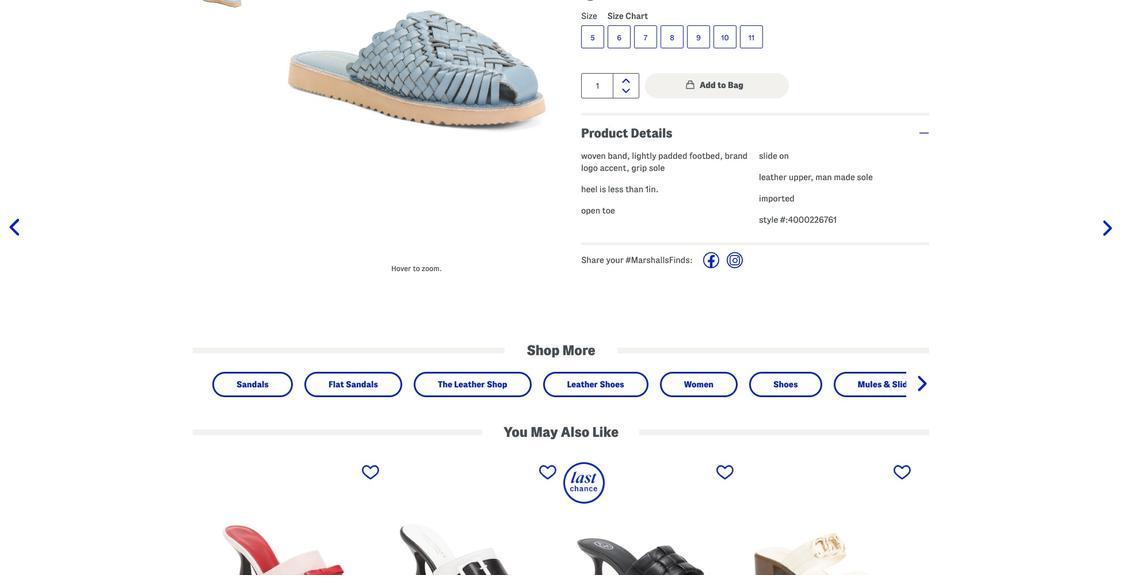 Task type: describe. For each thing, give the bounding box(es) containing it.
mules & slides
[[858, 380, 917, 389]]

footbed,
[[690, 152, 723, 161]]

made
[[834, 173, 855, 182]]

go to previous product image
[[9, 219, 26, 237]]

zoom.
[[422, 264, 442, 272]]

size chart
[[608, 11, 648, 20]]

padded
[[659, 152, 688, 161]]

8
[[670, 33, 675, 41]]

down image
[[622, 88, 630, 93]]

imported
[[759, 194, 795, 203]]

flat sandals
[[329, 380, 378, 389]]

2 shoes from the left
[[774, 380, 798, 389]]

you may also like
[[504, 425, 619, 439]]

made in italy loan sandals image
[[741, 462, 913, 575]]

6
[[617, 33, 622, 41]]

made in italy leather kim dress heel sandals image
[[564, 462, 735, 575]]

chart
[[626, 11, 648, 20]]

11 link
[[740, 25, 763, 48]]

product details
[[581, 126, 673, 140]]

5
[[591, 33, 595, 41]]

leather upper, man made sole
[[759, 173, 873, 182]]

sandals link
[[223, 377, 283, 393]]

6 link
[[608, 25, 631, 48]]

women
[[684, 380, 714, 389]]

more
[[563, 343, 596, 358]]

5 link
[[581, 25, 605, 48]]

1 leather woven mule sandals image from the left
[[196, 0, 245, 28]]

slide
[[759, 152, 778, 161]]

mules
[[858, 380, 882, 389]]

to
[[413, 264, 420, 272]]

1 leather from the left
[[454, 380, 485, 389]]

flat
[[329, 380, 344, 389]]

grip
[[632, 164, 647, 173]]

slide on
[[759, 152, 789, 161]]

2 leather from the left
[[567, 380, 598, 389]]

size list box
[[581, 25, 930, 52]]

sandals inside sandals link
[[237, 380, 269, 389]]

size for size
[[581, 11, 598, 20]]

shoes link
[[760, 377, 812, 393]]

may
[[531, 425, 558, 439]]

hover to zoom.
[[392, 264, 442, 272]]

the leather shop
[[438, 380, 508, 389]]

less
[[608, 185, 624, 194]]

open
[[581, 206, 601, 216]]

man
[[816, 173, 832, 182]]

1 shoes from the left
[[600, 380, 625, 389]]

product details link
[[581, 115, 930, 151]]

product
[[581, 126, 628, 140]]

plus image
[[919, 132, 930, 133]]

style #:4000226761
[[759, 216, 837, 225]]

heel
[[581, 185, 598, 194]]



Task type: locate. For each thing, give the bounding box(es) containing it.
leather shoes
[[567, 380, 625, 389]]

11
[[749, 33, 755, 41]]

share your #marshallsfinds:
[[581, 256, 693, 265]]

leather shoes link
[[554, 377, 638, 393]]

sole inside woven band, lightly padded footbed, brand logo accent, grip sole
[[649, 164, 665, 173]]

shop up the 'you'
[[487, 380, 508, 389]]

sandals
[[237, 380, 269, 389], [346, 380, 378, 389]]

shop more
[[527, 343, 596, 358]]

1 horizontal spatial shoes
[[774, 380, 798, 389]]

size for size chart
[[608, 11, 624, 20]]

shop
[[527, 343, 560, 358], [487, 380, 508, 389]]

logo
[[581, 164, 598, 173]]

band,
[[608, 152, 630, 161]]

hover
[[392, 264, 411, 272]]

1 sandals from the left
[[237, 380, 269, 389]]

leather
[[454, 380, 485, 389], [567, 380, 598, 389]]

sole down lightly at top
[[649, 164, 665, 173]]

1 vertical spatial shop
[[487, 380, 508, 389]]

is
[[600, 185, 606, 194]]

2 sandals from the left
[[346, 380, 378, 389]]

sole
[[649, 164, 665, 173], [857, 173, 873, 182]]

color: list box
[[581, 0, 930, 6]]

7
[[644, 33, 648, 41]]

0 vertical spatial shop
[[527, 343, 560, 358]]

the
[[438, 380, 453, 389]]

0 horizontal spatial leather
[[454, 380, 485, 389]]

0 horizontal spatial sandals
[[237, 380, 269, 389]]

than
[[626, 185, 644, 194]]

upper,
[[789, 173, 814, 182]]

on
[[780, 152, 789, 161]]

leather right the
[[454, 380, 485, 389]]

style
[[759, 216, 779, 225]]

1in.
[[646, 185, 659, 194]]

brand
[[725, 152, 748, 161]]

made in italy suede annie heel sandals image
[[209, 462, 381, 575]]

None submit
[[645, 73, 789, 98]]

9 link
[[687, 25, 710, 48]]

1 horizontal spatial sole
[[857, 173, 873, 182]]

leather woven mule sandals image
[[196, 0, 245, 28], [264, 0, 570, 260]]

the leather shop link
[[424, 377, 521, 393]]

1 horizontal spatial shop
[[527, 343, 560, 358]]

woven band, lightly padded footbed, brand logo accent, grip sole
[[581, 152, 748, 173]]

accent,
[[600, 164, 630, 173]]

mules & slides link
[[844, 377, 931, 393]]

1 horizontal spatial leather woven mule sandals image
[[264, 0, 570, 260]]

you
[[504, 425, 528, 439]]

leather
[[759, 173, 787, 182]]

size up 5 link
[[581, 11, 598, 20]]

2 size from the left
[[608, 11, 624, 20]]

1 size from the left
[[581, 11, 598, 20]]

flat sandals link
[[315, 377, 392, 393]]

size up '6' link at the right top
[[608, 11, 624, 20]]

size
[[581, 11, 598, 20], [608, 11, 624, 20]]

leather down more
[[567, 380, 598, 389]]

heel is less than 1in.
[[581, 185, 659, 194]]

0 horizontal spatial leather woven mule sandals image
[[196, 0, 245, 28]]

like
[[593, 425, 619, 439]]

also
[[561, 425, 590, 439]]

0 horizontal spatial size
[[581, 11, 598, 20]]

0 horizontal spatial shop
[[487, 380, 508, 389]]

share
[[581, 256, 604, 265]]

lightly
[[632, 152, 657, 161]]

up image
[[622, 78, 630, 83]]

&
[[884, 380, 891, 389]]

toe
[[603, 206, 615, 216]]

your
[[606, 256, 624, 265]]

9
[[697, 33, 701, 41]]

made in italy leather lucia heel sandals image
[[386, 462, 558, 575]]

women link
[[671, 377, 728, 393]]

size chart link
[[608, 11, 648, 20]]

woven
[[581, 152, 606, 161]]

10
[[722, 33, 729, 41]]

10 link
[[714, 25, 737, 48]]

7 link
[[634, 25, 657, 48]]

shop left more
[[527, 343, 560, 358]]

details
[[631, 126, 673, 140]]

1 horizontal spatial size
[[608, 11, 624, 20]]

1 horizontal spatial sandals
[[346, 380, 378, 389]]

8 link
[[661, 25, 684, 48]]

shoes
[[600, 380, 625, 389], [774, 380, 798, 389]]

2 leather woven mule sandals image from the left
[[264, 0, 570, 260]]

sole right "made"
[[857, 173, 873, 182]]

0 horizontal spatial shoes
[[600, 380, 625, 389]]

open toe
[[581, 206, 615, 216]]

1 horizontal spatial leather
[[567, 380, 598, 389]]

0 horizontal spatial sole
[[649, 164, 665, 173]]

#:4000226761
[[780, 216, 837, 225]]

#marshallsfinds:
[[626, 256, 693, 265]]

slides
[[893, 380, 917, 389]]

sandals inside flat sandals link
[[346, 380, 378, 389]]



Task type: vqa. For each thing, say whether or not it's contained in the screenshot.
If corresponding to If you haven't already, log into your marshalls.com account:
no



